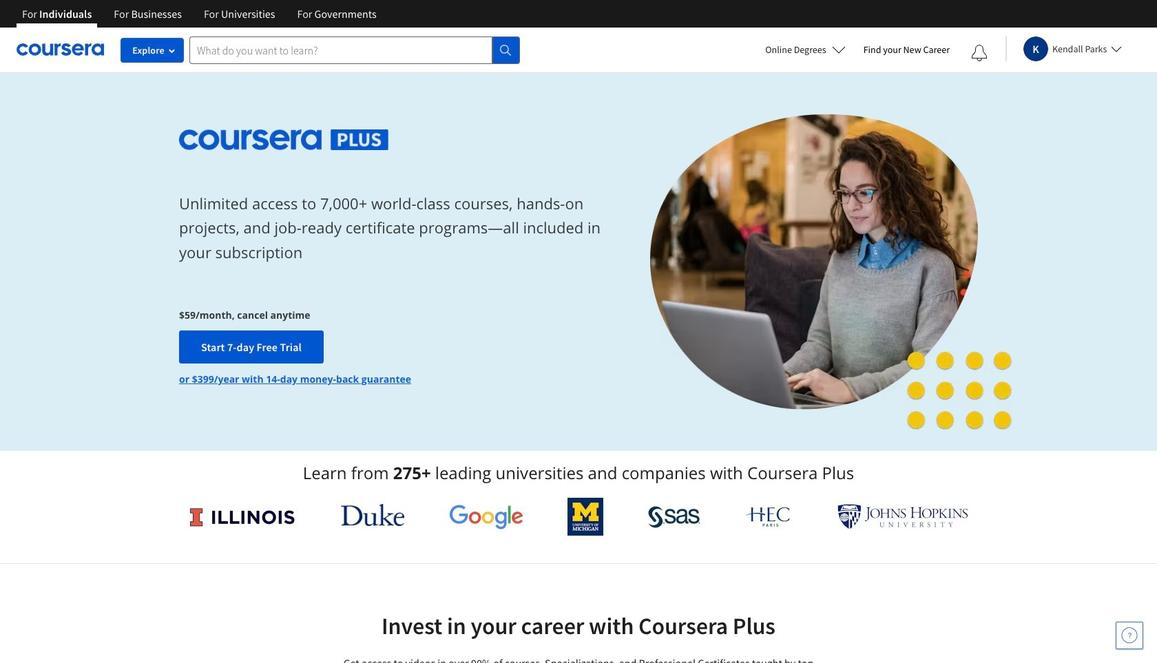 Task type: describe. For each thing, give the bounding box(es) containing it.
duke university image
[[341, 504, 405, 526]]

banner navigation
[[11, 0, 388, 28]]

university of michigan image
[[568, 498, 604, 536]]

university of illinois at urbana-champaign image
[[189, 506, 296, 528]]

sas image
[[648, 506, 701, 528]]

coursera plus image
[[179, 129, 389, 150]]

help center image
[[1122, 628, 1138, 644]]

hec paris image
[[745, 503, 793, 531]]

johns hopkins university image
[[838, 504, 969, 530]]



Task type: locate. For each thing, give the bounding box(es) containing it.
What do you want to learn? text field
[[189, 36, 493, 64]]

google image
[[449, 504, 523, 530]]

None search field
[[189, 36, 520, 64]]

coursera image
[[17, 39, 104, 61]]



Task type: vqa. For each thing, say whether or not it's contained in the screenshot.
COURSERA PLUS image
yes



